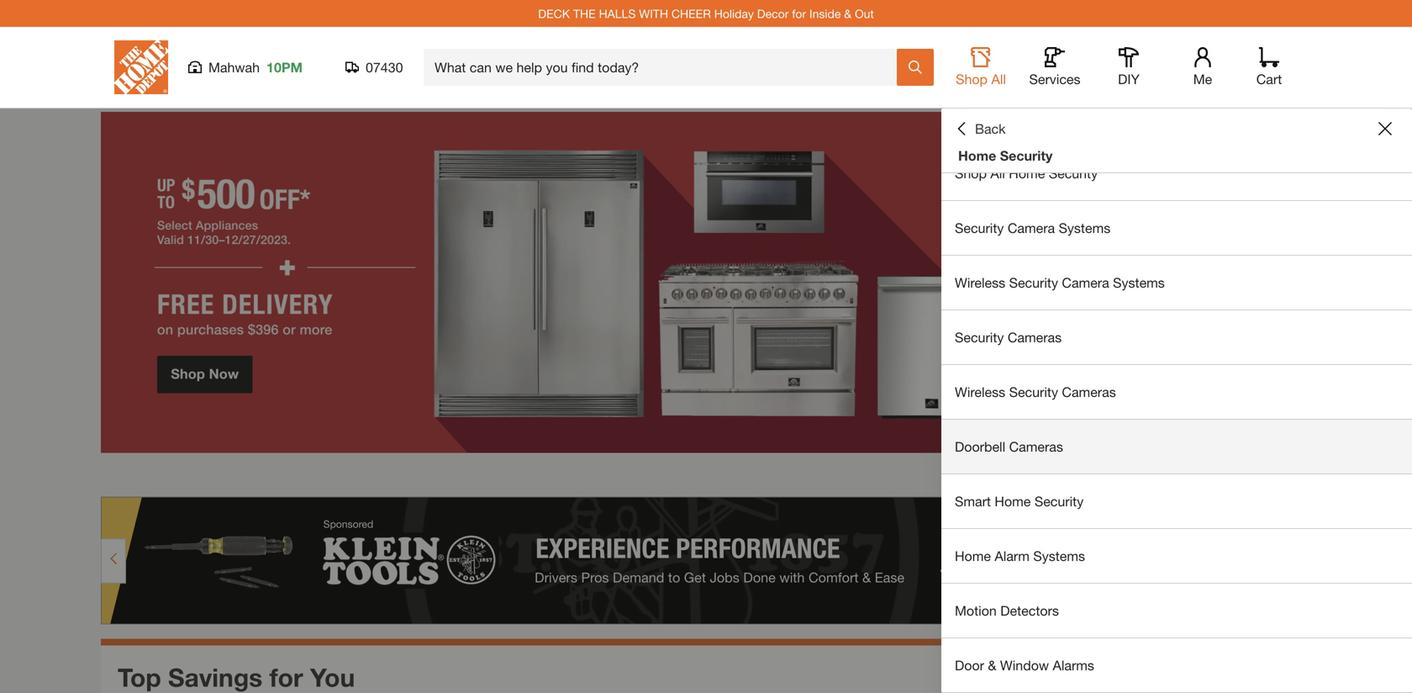 Task type: vqa. For each thing, say whether or not it's contained in the screenshot.
'Cameras' within SECURITY CAMERAS link
yes



Task type: locate. For each thing, give the bounding box(es) containing it.
home right smart
[[995, 493, 1031, 509]]

you
[[310, 662, 355, 692]]

systems up security cameras 'link'
[[1114, 275, 1166, 291]]

wireless inside wireless security cameras link
[[955, 384, 1006, 400]]

deck the halls with cheer holiday decor for inside & out
[[538, 7, 874, 20]]

next slide image
[[1283, 468, 1297, 482]]

camera down security camera systems
[[1063, 275, 1110, 291]]

& left out
[[845, 7, 852, 20]]

motion
[[955, 603, 997, 619]]

me button
[[1177, 47, 1230, 87]]

all inside 'link'
[[991, 165, 1006, 181]]

security cameras link
[[942, 310, 1413, 364]]

motion detectors
[[955, 603, 1060, 619]]

&
[[845, 7, 852, 20], [989, 657, 997, 673]]

all for shop all home security
[[991, 165, 1006, 181]]

security cameras
[[955, 329, 1062, 345]]

cart
[[1257, 71, 1283, 87]]

security up home alarm systems
[[1035, 493, 1084, 509]]

0 horizontal spatial for
[[270, 662, 303, 692]]

camera down shop all home security
[[1008, 220, 1056, 236]]

security
[[1001, 148, 1053, 164], [1049, 165, 1098, 181], [955, 220, 1005, 236], [1010, 275, 1059, 291], [955, 329, 1005, 345], [1010, 384, 1059, 400], [1035, 493, 1084, 509]]

2 vertical spatial systems
[[1034, 548, 1086, 564]]

1 vertical spatial wireless
[[955, 384, 1006, 400]]

wireless security camera systems link
[[942, 256, 1413, 310]]

2 wireless from the top
[[955, 384, 1006, 400]]

previous slide image
[[1218, 468, 1231, 482]]

1 horizontal spatial &
[[989, 657, 997, 673]]

cameras for doorbell cameras
[[1010, 439, 1064, 455]]

cameras inside 'link'
[[1008, 329, 1062, 345]]

drawer close image
[[1379, 122, 1393, 135]]

all down home security
[[991, 165, 1006, 181]]

& right door
[[989, 657, 997, 673]]

wireless for wireless security camera systems
[[955, 275, 1006, 291]]

0 vertical spatial systems
[[1059, 220, 1111, 236]]

1 vertical spatial camera
[[1063, 275, 1110, 291]]

cameras
[[1008, 329, 1062, 345], [1063, 384, 1117, 400], [1010, 439, 1064, 455]]

1 vertical spatial shop
[[955, 165, 987, 181]]

diy
[[1119, 71, 1140, 87]]

menu
[[942, 146, 1413, 693]]

shop
[[956, 71, 988, 87], [955, 165, 987, 181]]

security down shop all home security
[[955, 220, 1005, 236]]

security down security camera systems
[[1010, 275, 1059, 291]]

0 vertical spatial all
[[992, 71, 1007, 87]]

systems up wireless security camera systems
[[1059, 220, 1111, 236]]

deck the halls with cheer holiday decor for inside & out link
[[538, 7, 874, 20]]

0 vertical spatial shop
[[956, 71, 988, 87]]

10pm
[[267, 59, 303, 75]]

all
[[992, 71, 1007, 87], [991, 165, 1006, 181]]

1 wireless from the top
[[955, 275, 1006, 291]]

all inside button
[[992, 71, 1007, 87]]

shop inside shop all home security 'link'
[[955, 165, 987, 181]]

systems right the alarm
[[1034, 548, 1086, 564]]

home
[[959, 148, 997, 164], [1009, 165, 1046, 181], [995, 493, 1031, 509], [955, 548, 992, 564]]

camera
[[1008, 220, 1056, 236], [1063, 275, 1110, 291]]

home down back button
[[959, 148, 997, 164]]

shop inside shop all button
[[956, 71, 988, 87]]

5
[[1260, 466, 1268, 484]]

1 vertical spatial systems
[[1114, 275, 1166, 291]]

1 horizontal spatial camera
[[1063, 275, 1110, 291]]

0 vertical spatial wireless
[[955, 275, 1006, 291]]

smart home security link
[[942, 474, 1413, 528]]

systems
[[1059, 220, 1111, 236], [1114, 275, 1166, 291], [1034, 548, 1086, 564]]

home down home security
[[1009, 165, 1046, 181]]

wireless inside wireless security camera systems 'link'
[[955, 275, 1006, 291]]

for left you
[[270, 662, 303, 692]]

2 vertical spatial cameras
[[1010, 439, 1064, 455]]

systems for home alarm systems
[[1034, 548, 1086, 564]]

0 vertical spatial &
[[845, 7, 852, 20]]

all for shop all
[[992, 71, 1007, 87]]

1 vertical spatial for
[[270, 662, 303, 692]]

0 horizontal spatial &
[[845, 7, 852, 20]]

diy button
[[1103, 47, 1156, 87]]

security up doorbell cameras
[[1010, 384, 1059, 400]]

shop down home security
[[955, 165, 987, 181]]

systems inside 'link'
[[1114, 275, 1166, 291]]

0 vertical spatial for
[[792, 7, 807, 20]]

4 / 5
[[1246, 466, 1268, 484]]

0 vertical spatial cameras
[[1008, 329, 1062, 345]]

1 vertical spatial &
[[989, 657, 997, 673]]

door
[[955, 657, 985, 673]]

security camera systems link
[[942, 201, 1413, 255]]

all up back
[[992, 71, 1007, 87]]

wireless
[[955, 275, 1006, 291], [955, 384, 1006, 400]]

shop all home security link
[[942, 146, 1413, 200]]

wireless up doorbell
[[955, 384, 1006, 400]]

1 vertical spatial cameras
[[1063, 384, 1117, 400]]

camera inside 'link'
[[1063, 275, 1110, 291]]

for
[[792, 7, 807, 20], [270, 662, 303, 692]]

for left inside
[[792, 7, 807, 20]]

shop up back button
[[956, 71, 988, 87]]

smart
[[955, 493, 992, 509]]

wireless up security cameras
[[955, 275, 1006, 291]]

0 vertical spatial camera
[[1008, 220, 1056, 236]]

cart link
[[1251, 47, 1288, 87]]

home security
[[959, 148, 1053, 164]]

alarm
[[995, 548, 1030, 564]]

security camera systems
[[955, 220, 1111, 236]]

07430 button
[[346, 59, 404, 76]]

halls
[[599, 7, 636, 20]]

mahwah 10pm
[[209, 59, 303, 75]]

1 vertical spatial all
[[991, 165, 1006, 181]]

doorbell
[[955, 439, 1006, 455]]

security up the wireless security cameras in the bottom of the page
[[955, 329, 1005, 345]]



Task type: describe. For each thing, give the bounding box(es) containing it.
security up shop all home security
[[1001, 148, 1053, 164]]

top savings for you
[[118, 662, 355, 692]]

services
[[1030, 71, 1081, 87]]

back button
[[955, 120, 1006, 137]]

mahwah
[[209, 59, 260, 75]]

systems for security camera systems
[[1059, 220, 1111, 236]]

detectors
[[1001, 603, 1060, 619]]

shop all button
[[955, 47, 1008, 87]]

top
[[118, 662, 161, 692]]

the
[[574, 7, 596, 20]]

alarms
[[1053, 657, 1095, 673]]

shop all home security
[[955, 165, 1098, 181]]

doorbell cameras
[[955, 439, 1064, 455]]

door & window alarms
[[955, 657, 1095, 673]]

doorbell cameras link
[[942, 420, 1413, 474]]

feedback link image
[[1390, 284, 1413, 375]]

holiday
[[715, 7, 754, 20]]

shop all
[[956, 71, 1007, 87]]

wireless security cameras link
[[942, 365, 1413, 419]]

home alarm systems
[[955, 548, 1086, 564]]

smart home security
[[955, 493, 1084, 509]]

decor
[[758, 7, 789, 20]]

motion detectors link
[[942, 584, 1413, 638]]

home alarm systems link
[[942, 529, 1413, 583]]

0 horizontal spatial camera
[[1008, 220, 1056, 236]]

inside
[[810, 7, 841, 20]]

wireless security cameras
[[955, 384, 1117, 400]]

back
[[976, 121, 1006, 137]]

image for  30nov2023-hp-bau-mw44-45-hero4-appliances image
[[101, 112, 1312, 453]]

services button
[[1029, 47, 1082, 87]]

1 horizontal spatial for
[[792, 7, 807, 20]]

shop for shop all home security
[[955, 165, 987, 181]]

menu containing shop all home security
[[942, 146, 1413, 693]]

security up security camera systems
[[1049, 165, 1098, 181]]

What can we help you find today? search field
[[435, 50, 897, 85]]

/
[[1255, 466, 1260, 484]]

wireless security camera systems
[[955, 275, 1166, 291]]

wireless for wireless security cameras
[[955, 384, 1006, 400]]

home left the alarm
[[955, 548, 992, 564]]

& inside menu
[[989, 657, 997, 673]]

cheer
[[672, 7, 711, 20]]

me
[[1194, 71, 1213, 87]]

out
[[855, 7, 874, 20]]

the home depot logo image
[[114, 40, 168, 94]]

shop for shop all
[[956, 71, 988, 87]]

deck
[[538, 7, 570, 20]]

window
[[1001, 657, 1050, 673]]

home inside 'link'
[[1009, 165, 1046, 181]]

door & window alarms link
[[942, 638, 1413, 692]]

cameras for security cameras
[[1008, 329, 1062, 345]]

savings
[[168, 662, 263, 692]]

with
[[639, 7, 669, 20]]

07430
[[366, 59, 403, 75]]

4
[[1246, 466, 1255, 484]]



